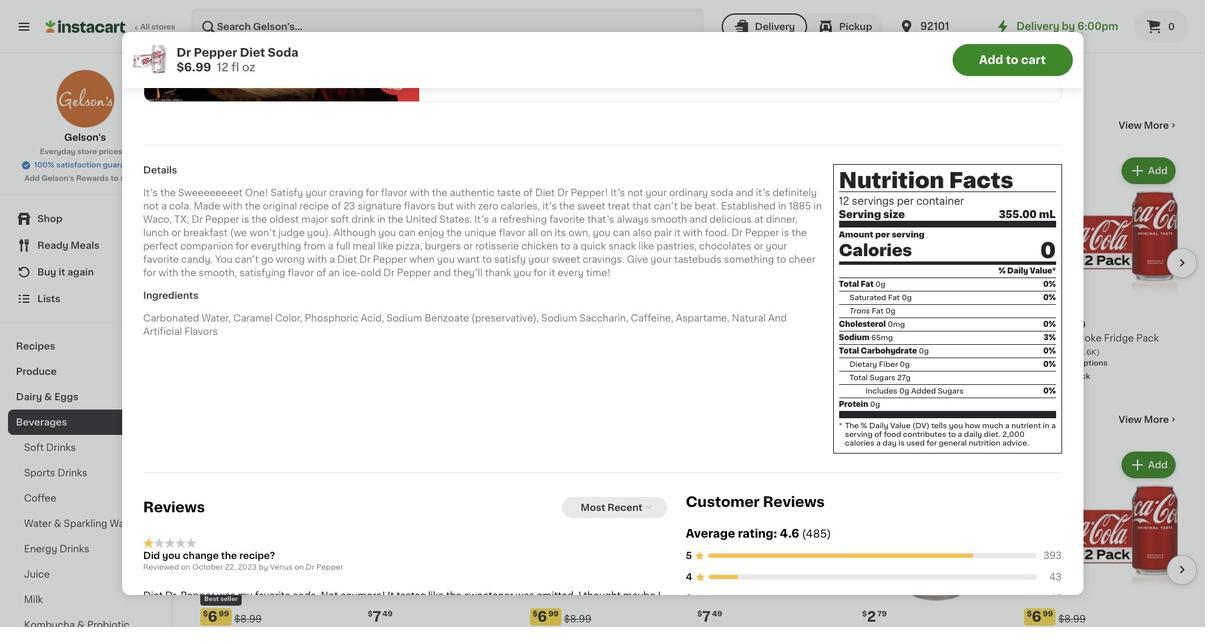 Task type: vqa. For each thing, say whether or not it's contained in the screenshot.
fl inside the Dr Pepper Diet Soda $6.99 12 fl oz
yes



Task type: locate. For each thing, give the bounding box(es) containing it.
1 horizontal spatial coke
[[1078, 334, 1102, 343]]

2 $ 9 99 from the left
[[533, 316, 559, 330]]

view more for san pellegrino san pellegrino essenza mineral water sparkling can (
[[1119, 121, 1170, 130]]

0 horizontal spatial 4
[[686, 573, 693, 582]]

by up the 12 x 12 fl oz
[[1063, 21, 1076, 31]]

3 down 5
[[686, 594, 692, 604]]

that's
[[588, 215, 615, 225]]

per for container
[[898, 196, 914, 206]]

spo
[[431, 25, 445, 32]]

1 vertical spatial sparkling
[[64, 520, 107, 529]]

go
[[261, 256, 274, 265]]

1 was from the left
[[217, 592, 236, 601]]

pellegrino
[[880, 334, 927, 343], [949, 334, 996, 343]]

not up treat in the top right of the page
[[628, 189, 644, 198]]

$8.99
[[235, 321, 262, 330], [729, 321, 757, 330], [1059, 321, 1087, 330], [235, 615, 262, 624], [564, 615, 592, 624], [1059, 615, 1087, 624]]

2 7 from the left
[[703, 610, 711, 624]]

a up waco,
[[161, 202, 167, 211]]

0 vertical spatial by
[[1063, 21, 1076, 31]]

for down "chicken"
[[534, 269, 547, 278]]

0 horizontal spatial $ 9 99
[[533, 316, 559, 330]]

oz
[[1072, 34, 1081, 41], [242, 62, 256, 73], [1057, 360, 1066, 367], [898, 373, 906, 381]]

need
[[245, 619, 269, 628]]

1 vertical spatial 0
[[1041, 240, 1057, 262]]

oz down cola
[[1057, 360, 1066, 367]]

1 horizontal spatial not
[[628, 189, 644, 198]]

0 horizontal spatial and
[[434, 269, 451, 278]]

1 horizontal spatial daily
[[1008, 268, 1029, 275]]

1 horizontal spatial pellegrino
[[949, 334, 996, 343]]

benzoate
[[425, 314, 469, 324]]

was up "pack,"
[[217, 592, 236, 601]]

for down "(we"
[[236, 242, 249, 251]]

taste
[[497, 189, 521, 198]]

drinks inside energy drinks link
[[60, 545, 89, 555]]

0 vertical spatial 4
[[1073, 360, 1078, 367]]

4 0% from the top
[[1044, 348, 1057, 355]]

serving up calories
[[846, 431, 873, 439]]

drinks for sports drinks
[[58, 469, 87, 478]]

0 horizontal spatial was
[[217, 592, 236, 601]]

2 more from the top
[[1145, 415, 1170, 425]]

dr left pepper!
[[558, 189, 569, 198]]

cholesterol
[[839, 321, 887, 328]]

2 $ 7 49 from the left
[[698, 610, 723, 624]]

amount per serving
[[839, 231, 925, 239]]

3 0% from the top
[[1044, 321, 1057, 328]]

quick
[[581, 242, 606, 251]]

1 horizontal spatial like
[[428, 592, 444, 601]]

snack
[[609, 242, 637, 251]]

spo nsored
[[431, 25, 472, 32]]

(485)
[[802, 529, 832, 540]]

is right day
[[899, 440, 905, 447]]

diet inside dr pepper diet soda $6.99 12 fl oz
[[240, 47, 265, 58]]

0g for total fat 0g
[[876, 281, 886, 288]]

2 horizontal spatial on
[[541, 229, 553, 238]]

me!
[[560, 605, 578, 615]]

(preservative),
[[472, 314, 539, 324]]

your down pastries,
[[651, 256, 672, 265]]

0 vertical spatial serving
[[892, 231, 925, 239]]

pellegrino left coca-
[[949, 334, 996, 343]]

venus
[[270, 565, 293, 572]]

your down dinner,
[[766, 242, 788, 251]]

0 horizontal spatial &
[[44, 393, 52, 402]]

0 horizontal spatial water
[[24, 520, 52, 529]]

it's up the unique
[[475, 215, 489, 225]]

1 horizontal spatial can
[[613, 229, 631, 238]]

2 horizontal spatial flavor
[[499, 229, 526, 238]]

1 vertical spatial serving
[[846, 431, 873, 439]]

coca-
[[1025, 334, 1054, 343]]

1 vertical spatial %
[[861, 423, 868, 430]]

daily up "food"
[[870, 423, 889, 430]]

2 was from the left
[[516, 592, 535, 601]]

2 vertical spatial drinks
[[60, 545, 89, 555]]

reviews up 4.6
[[763, 495, 825, 509]]

omitted.
[[537, 592, 576, 601]]

sweet down pepper!
[[577, 202, 606, 211]]

2 view more link from the top
[[1119, 413, 1179, 427]]

a up general
[[958, 431, 963, 439]]

& for dairy
[[44, 393, 52, 402]]

0 vertical spatial tastes
[[397, 592, 426, 601]]

can't up smooth at the right top
[[654, 202, 678, 211]]

0 vertical spatial sparkling
[[968, 347, 1011, 357]]

daily
[[1008, 268, 1029, 275], [870, 423, 889, 430]]

it's the sweeeeeeeet one! satisfy your craving for flavor with the authentic taste of diet dr pepper! it's not your ordinary soda and it's definitely not a cola. made with the original recipe of 23 signature flavors but with zero calories, it's the sweet treat that can't be beat. established in 1885 in waco, tx, dr pepper is the oldest major soft drink in the united states. it's a refreshing favorite that's always smooth and delicious at dinner, lunch or breakfast (we won't judge you). although you can enjoy the unique flavor all on its own, you can also pair it with food. dr pepper is the perfect companion for everything from a full meal like pizza, burgers or rotisserie chicken to a quick snack like pastries, chocolates or your favorite candy. you can't go wrong with a diet dr pepper when you want to satisfy your sweet cravings. give your tastebuds something to cheer for with the smooth, satisfying flavor of an ice-cold dr pepper and they'll thank you for it every time!
[[143, 189, 822, 278]]

0 inside button
[[1169, 22, 1176, 31]]

coffee link
[[8, 486, 162, 512]]

food.
[[706, 229, 730, 238]]

$ 9 99 left $15.99
[[533, 316, 559, 330]]

in down the 12 x 12 fl oz
[[1076, 47, 1083, 55]]

your up recipe
[[306, 189, 327, 198]]

(
[[881, 361, 885, 370]]

2 9 from the left
[[538, 316, 548, 330]]

chocolates
[[700, 242, 752, 251]]

flavor
[[381, 189, 408, 198], [499, 229, 526, 238], [288, 269, 314, 278]]

tastes down anymore!
[[359, 605, 388, 615]]

$ 6 99 left natural
[[698, 316, 724, 330]]

0 horizontal spatial not
[[143, 202, 159, 211]]

1 horizontal spatial beverages
[[200, 70, 309, 90]]

to up general
[[949, 431, 957, 439]]

with down authentic at the left top
[[456, 202, 476, 211]]

many in stock down the 12 x 12 fl oz
[[1053, 47, 1106, 55]]

1 vertical spatial x
[[1035, 360, 1039, 367]]

None search field
[[191, 8, 705, 45]]

99 left me!
[[549, 611, 559, 618]]

fl right '$6.99'
[[232, 62, 239, 73]]

1 horizontal spatial sparkling
[[968, 347, 1011, 357]]

in inside item carousel 'region'
[[1061, 373, 1068, 381]]

fat for trans
[[872, 308, 884, 315]]

it down anymore!
[[350, 605, 357, 615]]

how
[[965, 423, 981, 430]]

4 down (14.6k)
[[1073, 360, 1078, 367]]

is
[[242, 215, 249, 225], [782, 229, 790, 238], [899, 440, 905, 447], [651, 605, 658, 615]]

1 horizontal spatial $ 9 99
[[863, 316, 889, 330]]

fat down the saturated fat 0g
[[872, 308, 884, 315]]

0 vertical spatial that
[[633, 202, 652, 211]]

can
[[399, 229, 416, 238], [613, 229, 631, 238]]

0 vertical spatial the
[[846, 423, 860, 430]]

your down "chicken"
[[529, 256, 550, 265]]

2 horizontal spatial x
[[1049, 34, 1054, 41]]

caffeine,
[[631, 314, 674, 324]]

1 vertical spatial 3
[[168, 619, 174, 628]]

i right "maybe"
[[658, 592, 661, 601]]

0 vertical spatial 3
[[686, 594, 692, 604]]

0 vertical spatial view
[[1119, 121, 1143, 130]]

soda.
[[293, 592, 319, 601]]

item carousel region
[[200, 150, 1198, 391], [200, 444, 1198, 628]]

0 horizontal spatial daily
[[870, 423, 889, 430]]

add to cart
[[980, 55, 1047, 65]]

x inside san pellegrino san pellegrino essenza mineral water sparkling can ( 8 x 11.15 fl oz
[[867, 373, 871, 381]]

5 0% from the top
[[1044, 361, 1057, 369]]

best seller
[[204, 596, 238, 602]]

0 horizontal spatial can't
[[235, 256, 259, 265]]

0 horizontal spatial per
[[876, 231, 891, 239]]

the up '22,'
[[221, 552, 237, 561]]

2 horizontal spatial favorite
[[550, 215, 585, 225]]

1 coke from the left
[[222, 334, 247, 343]]

you
[[379, 229, 396, 238], [593, 229, 611, 238], [437, 256, 455, 265], [514, 269, 532, 278], [950, 423, 964, 430], [162, 552, 181, 561]]

0 vertical spatial view more link
[[1119, 119, 1179, 132]]

cola
[[1054, 334, 1076, 343]]

the inside did you change the recipe? reviewed on october 22, 2023 by venus on dr pepper
[[221, 552, 237, 561]]

not up waco,
[[143, 202, 159, 211]]

1 view from the top
[[1119, 121, 1143, 130]]

my
[[238, 592, 253, 601]]

oz inside san pellegrino san pellegrino essenza mineral water sparkling can ( 8 x 11.15 fl oz
[[898, 373, 906, 381]]

0% for total carbohydrate 0g
[[1044, 348, 1057, 355]]

i
[[579, 592, 582, 601], [658, 592, 661, 601], [661, 605, 663, 615], [240, 619, 243, 628]]

1 vertical spatial beverages
[[16, 418, 67, 428]]

original
[[263, 202, 297, 211]]

1 horizontal spatial sugars
[[938, 388, 964, 395]]

1 horizontal spatial but
[[438, 202, 454, 211]]

$6.99
[[177, 62, 211, 73]]

0 horizontal spatial san
[[860, 334, 878, 343]]

view more link for san pellegrino san pellegrino essenza mineral water sparkling can (
[[1119, 119, 1179, 132]]

$ 7 49
[[368, 610, 393, 624], [698, 610, 723, 624]]

4 down 5
[[686, 573, 693, 582]]

$ 6 99 $8.99 down 14
[[1028, 610, 1087, 624]]

0 horizontal spatial delivery
[[755, 22, 796, 31]]

fl down delivery by 6:00pm
[[1065, 34, 1070, 41]]

added
[[912, 388, 937, 395]]

delivery inside button
[[755, 22, 796, 31]]

0 vertical spatial view more
[[1119, 121, 1170, 130]]

product group
[[695, 155, 849, 385], [860, 155, 1014, 383], [1025, 155, 1179, 385], [200, 450, 355, 628], [365, 450, 520, 628], [530, 450, 684, 628], [695, 450, 849, 628], [860, 450, 1014, 628], [1025, 450, 1179, 628]]

favorite down "perfect"
[[143, 256, 179, 265]]

pizza,
[[396, 242, 423, 251]]

trans fat 0g
[[850, 308, 896, 315]]

99
[[219, 317, 229, 324], [714, 317, 724, 324], [879, 317, 889, 324], [549, 317, 559, 324], [1044, 317, 1054, 324], [219, 611, 229, 618], [549, 611, 559, 618], [1044, 611, 1054, 618]]

1 7 from the left
[[373, 610, 381, 624]]

1 horizontal spatial %
[[999, 268, 1006, 275]]

like right meal
[[378, 242, 394, 251]]

1 9 from the left
[[868, 316, 877, 330]]

% up calories
[[861, 423, 868, 430]]

1 horizontal spatial was
[[516, 592, 535, 601]]

on inside it's the sweeeeeeeet one! satisfy your craving for flavor with the authentic taste of diet dr pepper! it's not your ordinary soda and it's definitely not a cola. made with the original recipe of 23 signature flavors but with zero calories, it's the sweet treat that can't be beat. established in 1885 in waco, tx, dr pepper is the oldest major soft drink in the united states. it's a refreshing favorite that's always smooth and delicious at dinner, lunch or breakfast (we won't judge you). although you can enjoy the unique flavor all on its own, you can also pair it with food. dr pepper is the perfect companion for everything from a full meal like pizza, burgers or rotisserie chicken to a quick snack like pastries, chocolates or your favorite candy. you can't go wrong with a diet dr pepper when you want to satisfy your sweet cravings. give your tastebuds something to cheer for with the smooth, satisfying flavor of an ice-cold dr pepper and they'll thank you for it every time!
[[541, 229, 553, 238]]

fat for total
[[861, 281, 874, 288]]

at
[[755, 215, 764, 225]]

1 more from the top
[[1145, 121, 1170, 130]]

like down also
[[639, 242, 655, 251]]

soda inside item carousel 'region'
[[249, 334, 273, 343]]

2 san from the left
[[929, 334, 947, 343]]

on right venus
[[295, 565, 304, 572]]

1 vertical spatial many
[[1038, 373, 1059, 381]]

recipe?
[[239, 552, 275, 561]]

many
[[1053, 47, 1074, 55], [1038, 373, 1059, 381]]

fridge
[[1105, 334, 1135, 343]]

the
[[160, 189, 176, 198], [432, 189, 448, 198], [245, 202, 261, 211], [560, 202, 575, 211], [252, 215, 267, 225], [388, 215, 404, 225], [447, 229, 462, 238], [792, 229, 808, 238], [181, 269, 196, 278], [221, 552, 237, 561], [446, 592, 462, 601], [391, 605, 406, 615]]

0 vertical spatial many in stock
[[1053, 47, 1106, 55]]

soda
[[711, 189, 734, 198]]

or up something
[[754, 242, 764, 251]]

in inside * the % daily value (dv) tells you how much a nutrient in a serving of food contributes to a daily diet. 2,000 calories a day is used for general nutrition advice.
[[1044, 423, 1050, 430]]

on right all
[[541, 229, 553, 238]]

1 horizontal spatial 4
[[1073, 360, 1078, 367]]

flavor down refreshing
[[499, 229, 526, 238]]

0
[[1169, 22, 1176, 31], [1041, 240, 1057, 262]]

1 vertical spatial it's
[[543, 202, 557, 211]]

1 0% from the top
[[1044, 281, 1057, 288]]

drinks inside sports drinks "link"
[[58, 469, 87, 478]]

all
[[140, 23, 150, 31]]

sugars right the added
[[938, 388, 964, 395]]

gelson's up store on the top
[[64, 133, 106, 142]]

gelson's logo image
[[56, 69, 115, 128]]

% left value*
[[999, 268, 1006, 275]]

$6.99 original price: $8.99 element
[[200, 315, 355, 332], [695, 315, 849, 332], [1025, 315, 1179, 332], [200, 609, 355, 626], [530, 609, 684, 626], [1025, 609, 1179, 626]]

dr up '$6.99'
[[177, 47, 191, 58]]

2 vertical spatial x
[[867, 373, 871, 381]]

pepper up '$6.99'
[[194, 47, 237, 58]]

product group containing 2
[[860, 450, 1014, 628]]

total up the saturated
[[839, 281, 860, 288]]

bad!
[[439, 605, 463, 615]]

daily inside * the % daily value (dv) tells you how much a nutrient in a serving of food contributes to a daily diet. 2,000 calories a day is used for general nutrition advice.
[[870, 423, 889, 430]]

everyday store prices link
[[40, 147, 130, 158]]

$8.99 down 14
[[1059, 615, 1087, 624]]

satisfying
[[240, 269, 286, 278]]

nutrition
[[839, 170, 945, 192]]

dr
[[177, 47, 191, 58], [558, 189, 569, 198], [192, 215, 203, 225], [732, 229, 743, 238], [360, 256, 371, 265], [384, 269, 395, 278], [306, 565, 315, 572]]

1 horizontal spatial 0
[[1169, 22, 1176, 31]]

0 vertical spatial fat
[[861, 281, 874, 288]]

an
[[329, 269, 340, 278]]

total for dietary fiber 0g
[[839, 348, 860, 355]]

0 horizontal spatial 0
[[1041, 240, 1057, 262]]

chicken
[[522, 242, 559, 251]]

$
[[203, 317, 208, 324], [368, 317, 373, 324], [698, 317, 703, 324], [863, 317, 868, 324], [533, 317, 538, 324], [1028, 317, 1033, 324], [203, 611, 208, 618], [368, 611, 373, 618], [698, 611, 703, 618], [863, 611, 868, 618], [533, 611, 538, 618], [1028, 611, 1033, 618]]

2 pellegrino from the left
[[949, 334, 996, 343]]

the down the candy.
[[181, 269, 196, 278]]

6:00pm
[[1078, 21, 1119, 31]]

coke down water,
[[222, 334, 247, 343]]

reviews up did
[[143, 501, 205, 515]]

0g for trans fat 0g
[[886, 308, 896, 315]]

pepper down at
[[746, 229, 780, 238]]

2 view from the top
[[1119, 415, 1143, 425]]

of left "food"
[[875, 431, 883, 439]]

favorite inside diet dr. pepper was my favorite soda.  not anymore!  it tastes like the sweetener was omitted.  i thought maybe i had a bad 12 pack, but several 12packs later, it tastes the same, bad!  no more pepper for me!  the worst part is i have 3 12 packs that i need to finish 😞
[[255, 592, 291, 601]]

1 vertical spatial 4
[[686, 573, 693, 582]]

stock down options
[[1070, 373, 1091, 381]]

smooth
[[652, 215, 688, 225]]

9 down trans fat 0g
[[868, 316, 877, 330]]

water inside san pellegrino san pellegrino essenza mineral water sparkling can ( 8 x 11.15 fl oz
[[938, 347, 965, 357]]

for inside diet dr. pepper was my favorite soda.  not anymore!  it tastes like the sweetener was omitted.  i thought maybe i had a bad 12 pack, but several 12packs later, it tastes the same, bad!  no more pepper for me!  the worst part is i have 3 12 packs that i need to finish 😞
[[545, 605, 558, 615]]

to inside * the % daily value (dv) tells you how much a nutrient in a serving of food contributes to a daily diet. 2,000 calories a day is used for general nutrition advice.
[[949, 431, 957, 439]]

every
[[558, 269, 584, 278]]

2 view more from the top
[[1119, 415, 1170, 425]]

2 vertical spatial total
[[850, 375, 868, 382]]

to inside button
[[1007, 55, 1019, 65]]

sweeeeeeeet
[[178, 189, 243, 198]]

2 coke from the left
[[1078, 334, 1102, 343]]

100%
[[34, 162, 54, 169]]

* the % daily value (dv) tells you how much a nutrient in a serving of food contributes to a daily diet. 2,000 calories a day is used for general nutrition advice.
[[839, 423, 1056, 447]]

energy drinks link
[[8, 537, 162, 563]]

0 horizontal spatial $ 7 49
[[368, 610, 393, 624]]

$ 6 99 $8.99 down seller
[[203, 610, 262, 624]]

lists
[[37, 295, 60, 304]]

0 horizontal spatial %
[[861, 423, 868, 430]]

it's up treat in the top right of the page
[[611, 189, 626, 198]]

1 vertical spatial but
[[231, 605, 247, 615]]

united
[[406, 215, 437, 225]]

3
[[686, 594, 692, 604], [168, 619, 174, 628]]

0 horizontal spatial by
[[259, 565, 268, 572]]

shop
[[37, 214, 62, 224]]

0 vertical spatial soda
[[268, 47, 299, 58]]

craving
[[329, 189, 364, 198]]

0 horizontal spatial that
[[219, 619, 238, 628]]

$ 2 79
[[863, 610, 887, 624]]

judge
[[279, 229, 305, 238]]

2 vertical spatial favorite
[[255, 592, 291, 601]]

$ 6 99 up coca-
[[1028, 316, 1054, 330]]

pepper inside did you change the recipe? reviewed on october 22, 2023 by venus on dr pepper
[[317, 565, 343, 572]]

0 horizontal spatial sugars
[[870, 375, 896, 382]]

0 horizontal spatial 7
[[373, 610, 381, 624]]

by inside did you change the recipe? reviewed on october 22, 2023 by venus on dr pepper
[[259, 565, 268, 572]]

tastes up same,
[[397, 592, 426, 601]]

total for saturated fat 0g
[[839, 281, 860, 288]]

same,
[[409, 605, 437, 615]]

with up ingredients at the left of the page
[[159, 269, 178, 278]]

1 horizontal spatial the
[[846, 423, 860, 430]]

that inside diet dr. pepper was my favorite soda.  not anymore!  it tastes like the sweetener was omitted.  i thought maybe i had a bad 12 pack, but several 12packs later, it tastes the same, bad!  no more pepper for me!  the worst part is i have 3 12 packs that i need to finish 😞
[[219, 619, 238, 628]]

0 horizontal spatial 3
[[168, 619, 174, 628]]

1 horizontal spatial $ 7 49
[[698, 610, 723, 624]]

view for 2
[[1119, 415, 1143, 425]]

oldest
[[270, 215, 299, 225]]

$ 6 99 $8.99
[[203, 610, 262, 624], [1028, 610, 1087, 624]]

diet inside diet dr. pepper was my favorite soda.  not anymore!  it tastes like the sweetener was omitted.  i thought maybe i had a bad 12 pack, but several 12packs later, it tastes the same, bad!  no more pepper for me!  the worst part is i have 3 12 packs that i need to finish 😞
[[143, 592, 163, 601]]

2 vertical spatial flavor
[[288, 269, 314, 278]]

is inside diet dr. pepper was my favorite soda.  not anymore!  it tastes like the sweetener was omitted.  i thought maybe i had a bad 12 pack, but several 12packs later, it tastes the same, bad!  no more pepper for me!  the worst part is i have 3 12 packs that i need to finish 😞
[[651, 605, 658, 615]]

1 horizontal spatial &
[[54, 520, 61, 529]]

drinks inside "soft drinks" link
[[46, 444, 76, 453]]

or down tx,
[[171, 229, 181, 238]]

x
[[1049, 34, 1054, 41], [1035, 360, 1039, 367], [867, 373, 871, 381]]

0 vertical spatial &
[[44, 393, 52, 402]]

favorite up its
[[550, 215, 585, 225]]

many inside item carousel 'region'
[[1038, 373, 1059, 381]]

in down the "signature"
[[377, 215, 386, 225]]

total up the dietary
[[839, 348, 860, 355]]

add to cart button
[[953, 44, 1073, 76]]

0 horizontal spatial pellegrino
[[880, 334, 927, 343]]

0 button
[[1135, 11, 1190, 43]]

1 horizontal spatial $ 6 99 $8.99
[[1028, 610, 1087, 624]]

pepper down when
[[397, 269, 431, 278]]

1 view more from the top
[[1119, 121, 1170, 130]]

1 vertical spatial per
[[876, 231, 891, 239]]

2 0% from the top
[[1044, 294, 1057, 302]]

6 0% from the top
[[1044, 388, 1057, 395]]

😞
[[312, 619, 324, 628]]

0 vertical spatial total
[[839, 281, 860, 288]]

1 vertical spatial drinks
[[58, 469, 87, 478]]

it inside diet dr. pepper was my favorite soda.  not anymore!  it tastes like the sweetener was omitted.  i thought maybe i had a bad 12 pack, but several 12packs later, it tastes the same, bad!  no more pepper for me!  the worst part is i have 3 12 packs that i need to finish 😞
[[350, 605, 357, 615]]

tx,
[[174, 215, 189, 225]]

coca-cola coke fridge pack
[[1025, 334, 1160, 343]]

1 horizontal spatial reviews
[[763, 495, 825, 509]]

0% for cholesterol 0mg
[[1044, 321, 1057, 328]]

0 horizontal spatial coke
[[222, 334, 247, 343]]

fl inside dr pepper diet soda $6.99 12 fl oz
[[232, 62, 239, 73]]

1 horizontal spatial 7
[[703, 610, 711, 624]]

1 vertical spatial total
[[839, 348, 860, 355]]

to
[[1007, 55, 1019, 65], [111, 175, 119, 182], [561, 242, 571, 251], [483, 256, 492, 265], [777, 256, 787, 265], [949, 431, 957, 439], [271, 619, 281, 628]]

$8.99 left and
[[729, 321, 757, 330]]

is right the part
[[651, 605, 658, 615]]

$ 6 99 down omitted.
[[533, 610, 559, 624]]

1 vertical spatial more
[[1145, 415, 1170, 425]]

milk
[[24, 596, 43, 605]]

soda inside dr pepper diet soda $6.99 12 fl oz
[[268, 47, 299, 58]]

view
[[1119, 121, 1143, 130], [1119, 415, 1143, 425]]

the right *
[[846, 423, 860, 430]]

8
[[860, 373, 865, 381]]

that down "pack,"
[[219, 619, 238, 628]]

total fat 0g
[[839, 281, 886, 288]]

add inside button
[[980, 55, 1004, 65]]

1 view more link from the top
[[1119, 119, 1179, 132]]

2 horizontal spatial water
[[938, 347, 965, 357]]

0g for total carbohydrate 0g
[[919, 348, 929, 355]]

the up the won't
[[252, 215, 267, 225]]

1 pellegrino from the left
[[880, 334, 927, 343]]

1 vertical spatial view more
[[1119, 415, 1170, 425]]

99 up 3%
[[1044, 317, 1054, 324]]

you
[[215, 256, 233, 265]]

sodium right acid,
[[387, 314, 422, 324]]



Task type: describe. For each thing, give the bounding box(es) containing it.
sports drinks
[[24, 469, 87, 478]]

is up "(we"
[[242, 215, 249, 225]]

1 horizontal spatial or
[[464, 242, 473, 251]]

4 inside item carousel 'region'
[[1073, 360, 1078, 367]]

with down 'from'
[[307, 256, 327, 265]]

fat for saturated
[[889, 294, 901, 302]]

$8.99 down several
[[235, 615, 262, 624]]

ingredients
[[143, 292, 199, 301]]

1 vertical spatial can't
[[235, 256, 259, 265]]

a left full
[[328, 242, 334, 251]]

sparkling inside san pellegrino san pellegrino essenza mineral water sparkling can ( 8 x 11.15 fl oz
[[968, 347, 1011, 357]]

0 horizontal spatial sparkling
[[64, 520, 107, 529]]

i left thought
[[579, 592, 582, 601]]

fiber
[[879, 361, 899, 369]]

have
[[143, 619, 166, 628]]

0 vertical spatial many
[[1053, 47, 1074, 55]]

part
[[629, 605, 648, 615]]

everything
[[251, 242, 301, 251]]

one!
[[245, 189, 268, 198]]

355.00 ml
[[1000, 210, 1057, 220]]

nsored
[[445, 25, 472, 32]]

juice link
[[8, 563, 162, 588]]

signature
[[358, 202, 402, 211]]

is inside * the % daily value (dv) tells you how much a nutrient in a serving of food contributes to a daily diet. 2,000 calories a day is used for general nutrition advice.
[[899, 440, 905, 447]]

dr down meal
[[360, 256, 371, 265]]

pepper down made
[[205, 215, 239, 225]]

you down burgers
[[437, 256, 455, 265]]

but inside it's the sweeeeeeeet one! satisfy your craving for flavor with the authentic taste of diet dr pepper! it's not your ordinary soda and it's definitely not a cola. made with the original recipe of 23 signature flavors but with zero calories, it's the sweet treat that can't be beat. established in 1885 in waco, tx, dr pepper is the oldest major soft drink in the united states. it's a refreshing favorite that's always smooth and delicious at dinner, lunch or breakfast (we won't judge you). although you can enjoy the unique flavor all on its own, you can also pair it with food. dr pepper is the perfect companion for everything from a full meal like pizza, burgers or rotisserie chicken to a quick snack like pastries, chocolates or your favorite candy. you can't go wrong with a diet dr pepper when you want to satisfy your sweet cravings. give your tastebuds something to cheer for with the smooth, satisfying flavor of an ice-cold dr pepper and they'll thank you for it every time!
[[438, 202, 454, 211]]

nutrient
[[1012, 423, 1042, 430]]

0 vertical spatial sweet
[[577, 202, 606, 211]]

satisfaction
[[56, 162, 101, 169]]

x for 12 x 12 fl oz
[[1049, 34, 1054, 41]]

fl down 3%
[[1050, 360, 1055, 367]]

0 vertical spatial gelson's
[[64, 133, 106, 142]]

artificial
[[143, 328, 182, 337]]

2 can from the left
[[613, 229, 631, 238]]

view more link for 2
[[1119, 413, 1179, 427]]

stock inside item carousel 'region'
[[1070, 373, 1091, 381]]

0 horizontal spatial it's
[[143, 189, 158, 198]]

for up the "signature"
[[366, 189, 379, 198]]

sports drinks link
[[8, 461, 162, 486]]

save
[[120, 175, 138, 182]]

a up 2,000 at right
[[1006, 423, 1010, 430]]

% inside * the % daily value (dv) tells you how much a nutrient in a serving of food contributes to a daily diet. 2,000 calories a day is used for general nutrition advice.
[[861, 423, 868, 430]]

$8.99 up cola
[[1059, 321, 1087, 330]]

9 inside product group
[[868, 316, 877, 330]]

to down rotisserie
[[483, 256, 492, 265]]

it right buy on the top
[[59, 268, 65, 277]]

you down that's
[[593, 229, 611, 238]]

food
[[885, 431, 902, 439]]

water & sparkling water link
[[8, 512, 162, 537]]

a left day
[[877, 440, 881, 447]]

i left need
[[240, 619, 243, 628]]

dr.
[[165, 592, 178, 601]]

the up the cola.
[[160, 189, 176, 198]]

your up smooth at the right top
[[646, 189, 667, 198]]

mineral
[[901, 347, 936, 357]]

0 horizontal spatial it's
[[543, 202, 557, 211]]

the down one!
[[245, 202, 261, 211]]

the down it
[[391, 605, 406, 615]]

but inside diet dr. pepper was my favorite soda.  not anymore!  it tastes like the sweetener was omitted.  i thought maybe i had a bad 12 pack, but several 12packs later, it tastes the same, bad!  no more pepper for me!  the worst part is i have 3 12 packs that i need to finish 😞
[[231, 605, 247, 615]]

2 horizontal spatial it's
[[611, 189, 626, 198]]

with right made
[[223, 202, 243, 211]]

produce link
[[8, 359, 162, 385]]

you inside * the % daily value (dv) tells you how much a nutrient in a serving of food contributes to a daily diet. 2,000 calories a day is used for general nutrition advice.
[[950, 423, 964, 430]]

diet dr. pepper was my favorite soda.  not anymore!  it tastes like the sweetener was omitted.  i thought maybe i had a bad 12 pack, but several 12packs later, it tastes the same, bad!  no more pepper for me!  the worst part is i have 3 12 packs that i need to finish 😞
[[143, 592, 663, 628]]

worst
[[600, 605, 627, 615]]

of left an
[[317, 269, 326, 278]]

rating:
[[738, 529, 778, 540]]

$6.49 original price: $7.99 element
[[365, 315, 520, 332]]

1 can from the left
[[399, 229, 416, 238]]

$8.99 up "diet coke soda" at left bottom
[[235, 321, 262, 330]]

dr pepper diet soda $6.99 12 fl oz
[[177, 47, 299, 73]]

0 horizontal spatial reviews
[[143, 501, 205, 515]]

fl inside san pellegrino san pellegrino essenza mineral water sparkling can ( 8 x 11.15 fl oz
[[891, 373, 896, 381]]

dinner,
[[766, 215, 798, 225]]

& for water
[[54, 520, 61, 529]]

12 inside dr pepper diet soda $6.99 12 fl oz
[[217, 62, 229, 73]]

to left 'save'
[[111, 175, 119, 182]]

22,
[[225, 565, 236, 572]]

0 horizontal spatial like
[[378, 242, 394, 251]]

92101
[[921, 21, 950, 31]]

everyday store prices
[[40, 148, 122, 156]]

with up pastries,
[[683, 229, 703, 238]]

can
[[860, 361, 879, 370]]

dr down delicious
[[732, 229, 743, 238]]

many in stock inside item carousel 'region'
[[1038, 373, 1091, 381]]

delivery by 6:00pm
[[1017, 21, 1119, 31]]

drinks for soft drinks
[[46, 444, 76, 453]]

1 horizontal spatial water
[[110, 520, 137, 529]]

$15.99
[[564, 321, 596, 330]]

for down "perfect"
[[143, 269, 156, 278]]

value*
[[1031, 268, 1057, 275]]

1 horizontal spatial it's
[[475, 215, 489, 225]]

the inside * the % daily value (dv) tells you how much a nutrient in a serving of food contributes to a daily diet. 2,000 calories a day is used for general nutrition advice.
[[846, 423, 860, 430]]

for inside * the % daily value (dv) tells you how much a nutrient in a serving of food contributes to a daily diet. 2,000 calories a day is used for general nutrition advice.
[[927, 440, 938, 447]]

9 inside $9.99 original price: $15.99 element
[[538, 316, 548, 330]]

99 left natural
[[714, 317, 724, 324]]

drinks for energy drinks
[[60, 545, 89, 555]]

12packs
[[285, 605, 323, 615]]

1 item carousel region from the top
[[200, 150, 1198, 391]]

energy
[[24, 545, 57, 555]]

rewards
[[76, 175, 109, 182]]

delivery for delivery
[[755, 22, 796, 31]]

and
[[769, 314, 787, 324]]

more for 2
[[1145, 415, 1170, 425]]

more for san pellegrino san pellegrino essenza mineral water sparkling can (
[[1145, 121, 1170, 130]]

you up the pizza, at the top
[[379, 229, 396, 238]]

you inside did you change the recipe? reviewed on october 22, 2023 by venus on dr pepper
[[162, 552, 181, 561]]

it left every
[[549, 269, 556, 278]]

add gelson's rewards to save link
[[24, 174, 146, 184]]

buy it again link
[[8, 259, 162, 286]]

instacart logo image
[[45, 19, 126, 35]]

most
[[581, 503, 606, 513]]

saturated fat 0g
[[850, 294, 912, 302]]

diet.
[[985, 431, 1001, 439]]

0% for saturated fat 0g
[[1044, 294, 1057, 302]]

best
[[204, 596, 219, 602]]

$ inside $ 6 49
[[368, 317, 373, 324]]

the up flavors at the left of page
[[432, 189, 448, 198]]

i right the part
[[661, 605, 663, 615]]

0g for dietary fiber 0g
[[900, 361, 910, 369]]

$ 6 99 up "diet coke soda" at left bottom
[[203, 316, 229, 330]]

pepper up bad
[[181, 592, 215, 601]]

12 x 12 fl oz 4 options
[[1025, 360, 1108, 367]]

0 vertical spatial not
[[628, 189, 644, 198]]

$8.99 down me!
[[564, 615, 592, 624]]

3%
[[1044, 334, 1057, 342]]

1 horizontal spatial flavor
[[381, 189, 408, 198]]

1 vertical spatial tastes
[[359, 605, 388, 615]]

it up pastries,
[[675, 229, 681, 238]]

x for 12 x 12 fl oz 4 options
[[1035, 360, 1039, 367]]

1 vertical spatial sweet
[[552, 256, 581, 265]]

2 item carousel region from the top
[[200, 444, 1198, 628]]

99 up "diet coke soda" at left bottom
[[219, 317, 229, 324]]

to inside diet dr. pepper was my favorite soda.  not anymore!  it tastes like the sweetener was omitted.  i thought maybe i had a bad 12 pack, but several 12packs later, it tastes the same, bad!  no more pepper for me!  the worst part is i have 3 12 packs that i need to finish 😞
[[271, 619, 281, 628]]

0 vertical spatial favorite
[[550, 215, 585, 225]]

in right 1885
[[814, 202, 822, 211]]

dairy
[[16, 393, 42, 402]]

1 horizontal spatial on
[[295, 565, 304, 572]]

$9.99 original price: $15.99 element
[[530, 315, 684, 332]]

serving inside * the % daily value (dv) tells you how much a nutrient in a serving of food contributes to a daily diet. 2,000 calories a day is used for general nutrition advice.
[[846, 431, 873, 439]]

meal
[[353, 242, 376, 251]]

dietary fiber 0g
[[850, 361, 910, 369]]

soft
[[331, 215, 349, 225]]

1 vertical spatial gelson's
[[41, 175, 74, 182]]

aspartame,
[[676, 314, 730, 324]]

tells
[[932, 423, 948, 430]]

saturated
[[850, 294, 887, 302]]

cart
[[1022, 55, 1047, 65]]

no
[[466, 605, 479, 615]]

most recent
[[581, 503, 643, 513]]

of up calories, on the top of page
[[524, 189, 533, 198]]

oz down delivery by 6:00pm
[[1072, 34, 1081, 41]]

0 vertical spatial stock
[[1085, 47, 1106, 55]]

always
[[617, 215, 649, 225]]

delivery by 6:00pm link
[[996, 19, 1119, 35]]

like inside diet dr. pepper was my favorite soda.  not anymore!  it tastes like the sweetener was omitted.  i thought maybe i had a bad 12 pack, but several 12packs later, it tastes the same, bad!  no more pepper for me!  the worst part is i have 3 12 packs that i need to finish 😞
[[428, 592, 444, 601]]

beverages inside the beverages link
[[16, 418, 67, 428]]

43
[[1050, 573, 1063, 582]]

dr right the cold
[[384, 269, 395, 278]]

to down its
[[561, 242, 571, 251]]

that inside it's the sweeeeeeeet one! satisfy your craving for flavor with the authentic taste of diet dr pepper! it's not your ordinary soda and it's definitely not a cola. made with the original recipe of 23 signature flavors but with zero calories, it's the sweet treat that can't be beat. established in 1885 in waco, tx, dr pepper is the oldest major soft drink in the united states. it's a refreshing favorite that's always smooth and delicious at dinner, lunch or breakfast (we won't judge you). although you can enjoy the unique flavor all on its own, you can also pair it with food. dr pepper is the perfect companion for everything from a full meal like pizza, burgers or rotisserie chicken to a quick snack like pastries, chocolates or your favorite candy. you can't go wrong with a diet dr pepper when you want to satisfy your sweet cravings. give your tastebuds something to cheer for with the smooth, satisfying flavor of an ice-cold dr pepper and they'll thank you for it every time!
[[633, 202, 652, 211]]

product group containing 9
[[860, 155, 1014, 383]]

pack,
[[204, 605, 229, 615]]

to left cheer
[[777, 256, 787, 265]]

1 horizontal spatial it's
[[756, 189, 771, 198]]

delivery for delivery by 6:00pm
[[1017, 21, 1060, 31]]

(we
[[230, 229, 247, 238]]

service type group
[[722, 13, 883, 40]]

the inside diet dr. pepper was my favorite soda.  not anymore!  it tastes like the sweetener was omitted.  i thought maybe i had a bad 12 pack, but several 12packs later, it tastes the same, bad!  no more pepper for me!  the worst part is i have 3 12 packs that i need to finish 😞
[[580, 605, 598, 615]]

99 down 14
[[1044, 611, 1054, 618]]

99 left $15.99
[[549, 317, 559, 324]]

$ 9 99 inside $9.99 original price: $15.99 element
[[533, 316, 559, 330]]

99 down best seller at the bottom left of page
[[219, 611, 229, 618]]

drink
[[352, 215, 375, 225]]

protein
[[839, 401, 869, 409]]

you down "satisfy"
[[514, 269, 532, 278]]

pepper up the cold
[[373, 256, 407, 265]]

99 down trans fat 0g
[[879, 317, 889, 324]]

share holiday magic image
[[144, 0, 419, 101]]

23
[[344, 202, 355, 211]]

eggs
[[54, 393, 78, 402]]

1 $ 9 99 from the left
[[863, 316, 889, 330]]

view more for 2
[[1119, 415, 1170, 425]]

protein 0g
[[839, 401, 881, 409]]

the down pepper!
[[560, 202, 575, 211]]

cheer
[[789, 256, 816, 265]]

rotisserie
[[476, 242, 519, 251]]

a inside diet dr. pepper was my favorite soda.  not anymore!  it tastes like the sweetener was omitted.  i thought maybe i had a bad 12 pack, but several 12packs later, it tastes the same, bad!  no more pepper for me!  the worst part is i have 3 12 packs that i need to finish 😞
[[163, 605, 169, 615]]

1 horizontal spatial and
[[690, 215, 708, 225]]

a up an
[[330, 256, 335, 265]]

the down the "signature"
[[388, 215, 404, 225]]

79
[[878, 611, 887, 618]]

seller
[[220, 596, 238, 602]]

14
[[1052, 594, 1063, 604]]

$ inside $ 2 79
[[863, 611, 868, 618]]

dr inside dr pepper diet soda $6.99 12 fl oz
[[177, 47, 191, 58]]

serving
[[839, 210, 882, 220]]

prices
[[99, 148, 122, 156]]

2 horizontal spatial like
[[639, 242, 655, 251]]

1 horizontal spatial 3
[[686, 594, 692, 604]]

oz inside dr pepper diet soda $6.99 12 fl oz
[[242, 62, 256, 73]]

finish
[[284, 619, 309, 628]]

dr right tx,
[[192, 215, 203, 225]]

flavors
[[404, 202, 436, 211]]

1 horizontal spatial by
[[1063, 21, 1076, 31]]

pepper right more
[[508, 605, 542, 615]]

view for san pellegrino san pellegrino essenza mineral water sparkling can (
[[1119, 121, 1143, 130]]

1 san from the left
[[860, 334, 878, 343]]

carbohydrate
[[861, 348, 918, 355]]

2 horizontal spatial and
[[736, 189, 754, 198]]

is down dinner,
[[782, 229, 790, 238]]

a down own, at top left
[[573, 242, 579, 251]]

3 inside diet dr. pepper was my favorite soda.  not anymore!  it tastes like the sweetener was omitted.  i thought maybe i had a bad 12 pack, but several 12packs later, it tastes the same, bad!  no more pepper for me!  the worst part is i have 3 12 packs that i need to finish 😞
[[168, 619, 174, 628]]

of inside * the % daily value (dv) tells you how much a nutrient in a serving of food contributes to a daily diet. 2,000 calories a day is used for general nutrition advice.
[[875, 431, 883, 439]]

calories
[[846, 440, 875, 447]]

caramel
[[234, 314, 273, 324]]

general
[[940, 440, 968, 447]]

in up dinner,
[[779, 202, 787, 211]]

essenza
[[860, 347, 899, 357]]

0% for total fat 0g
[[1044, 281, 1057, 288]]

much
[[983, 423, 1004, 430]]

0 horizontal spatial sodium
[[387, 314, 422, 324]]

you).
[[307, 229, 331, 238]]

pepper inside dr pepper diet soda $6.99 12 fl oz
[[194, 47, 237, 58]]

the down states.
[[447, 229, 462, 238]]

49 inside $ 6 49
[[384, 317, 394, 324]]

buy
[[37, 268, 56, 277]]

ice-
[[342, 269, 361, 278]]

0 horizontal spatial or
[[171, 229, 181, 238]]

dietary
[[850, 361, 878, 369]]

the up the bad!
[[446, 592, 462, 601]]

2 $ 6 99 $8.99 from the left
[[1028, 610, 1087, 624]]

per for serving
[[876, 231, 891, 239]]

2 horizontal spatial or
[[754, 242, 764, 251]]

2 vertical spatial and
[[434, 269, 451, 278]]

with up flavors at the left of page
[[410, 189, 430, 198]]

2 horizontal spatial sodium
[[839, 334, 870, 342]]

did
[[143, 552, 160, 561]]

(14.6k)
[[1074, 349, 1100, 357]]

of left the 23 at the left
[[332, 202, 341, 211]]

0 horizontal spatial on
[[181, 565, 191, 572]]

includes
[[866, 388, 898, 395]]

0 vertical spatial sugars
[[870, 375, 896, 382]]

1 $ 7 49 from the left
[[368, 610, 393, 624]]

reviewed
[[143, 565, 179, 572]]

dr inside did you change the recipe? reviewed on october 22, 2023 by venus on dr pepper
[[306, 565, 315, 572]]

0g for saturated fat 0g
[[902, 294, 912, 302]]

color,
[[275, 314, 303, 324]]

a right nutrient
[[1052, 423, 1056, 430]]

1 horizontal spatial sodium
[[542, 314, 577, 324]]

1 $ 6 99 $8.99 from the left
[[203, 610, 262, 624]]

a down "zero"
[[492, 215, 497, 225]]

1 horizontal spatial can't
[[654, 202, 678, 211]]

the down dinner,
[[792, 229, 808, 238]]

0% for dietary fiber 0g
[[1044, 361, 1057, 369]]

0 horizontal spatial favorite
[[143, 256, 179, 265]]

1 vertical spatial sugars
[[938, 388, 964, 395]]

1 horizontal spatial serving
[[892, 231, 925, 239]]



